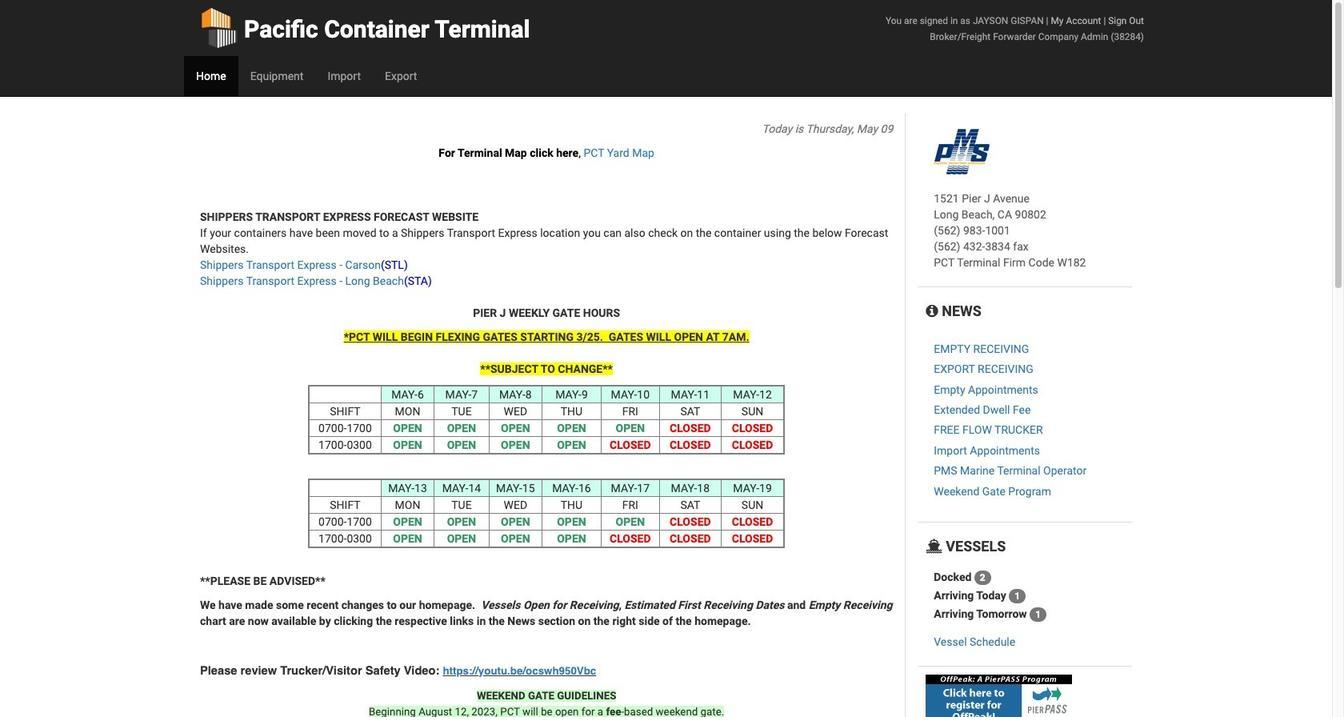 Task type: locate. For each thing, give the bounding box(es) containing it.
ship image
[[926, 539, 943, 554]]

pacific container terminal image
[[934, 129, 990, 174]]

info circle image
[[926, 304, 939, 319]]



Task type: describe. For each thing, give the bounding box(es) containing it.
pierpass image
[[926, 674, 1073, 717]]



Task type: vqa. For each thing, say whether or not it's contained in the screenshot.
MM/dd/yyyy text field at the top
no



